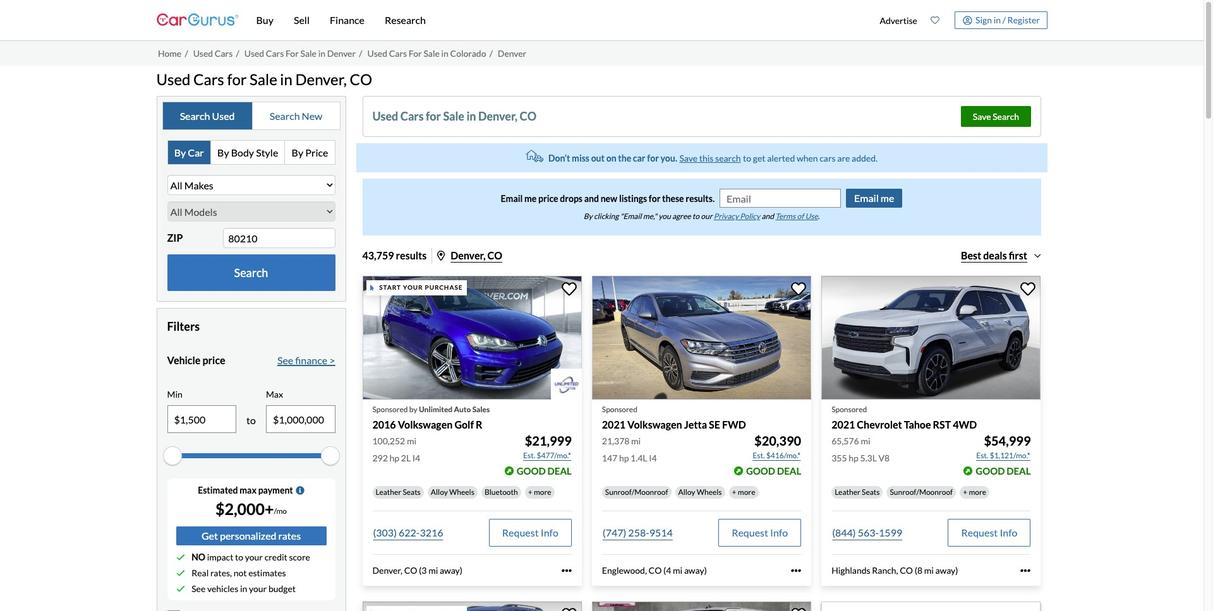 Task type: locate. For each thing, give the bounding box(es) containing it.
hp right 147 at the bottom of the page
[[619, 453, 629, 464]]

search new
[[270, 110, 323, 122]]

see for see finance >
[[277, 355, 293, 367]]

2 hp from the left
[[619, 453, 629, 464]]

(303)
[[373, 527, 397, 539]]

0 vertical spatial your
[[403, 284, 423, 292]]

seats down 2l
[[403, 488, 421, 497]]

1 request info from the left
[[502, 527, 559, 539]]

1 horizontal spatial hp
[[619, 453, 629, 464]]

2 denver from the left
[[498, 48, 527, 59]]

tab list containing by car
[[167, 141, 335, 165]]

1 away) from the left
[[440, 565, 463, 576]]

2 seats from the left
[[862, 488, 880, 497]]

0 vertical spatial and
[[584, 193, 599, 204]]

1 leather from the left
[[376, 488, 401, 497]]

1 denver from the left
[[327, 48, 356, 59]]

0 horizontal spatial price
[[203, 355, 225, 367]]

1 good from the left
[[517, 466, 546, 477]]

/ down finance dropdown button
[[359, 48, 362, 59]]

2 horizontal spatial deal
[[1007, 466, 1031, 477]]

1 horizontal spatial request info button
[[719, 519, 801, 547]]

denver, co (3 mi away)
[[373, 565, 463, 576]]

i4 inside 100,252 mi 292 hp 2l i4
[[413, 453, 420, 464]]

good deal for $54,999
[[976, 466, 1031, 477]]

+ more down the est. $477/mo.* button
[[528, 488, 551, 497]]

search for search
[[234, 266, 268, 280]]

1 horizontal spatial away)
[[684, 565, 707, 576]]

body
[[231, 147, 254, 159]]

search
[[180, 110, 210, 122], [270, 110, 300, 122], [993, 111, 1019, 122], [234, 266, 268, 280]]

sponsored 2021 chevrolet tahoe rst 4wd
[[832, 405, 977, 431]]

0 horizontal spatial see
[[192, 584, 206, 595]]

email me price drops and new listings for these results.
[[501, 193, 715, 204]]

1 vertical spatial your
[[245, 552, 263, 563]]

info for $21,999
[[541, 527, 559, 539]]

away) for $20,390
[[684, 565, 707, 576]]

1 horizontal spatial 2021
[[832, 419, 855, 431]]

147
[[602, 453, 618, 464]]

1 vertical spatial price
[[203, 355, 225, 367]]

2 good deal from the left
[[746, 466, 801, 477]]

3 + more from the left
[[963, 488, 987, 497]]

2021 up 21,378
[[602, 419, 626, 431]]

0 horizontal spatial me
[[525, 193, 537, 204]]

0 horizontal spatial leather
[[376, 488, 401, 497]]

2021 for $20,390
[[602, 419, 626, 431]]

2 horizontal spatial info
[[1000, 527, 1018, 539]]

3 request info button from the left
[[948, 519, 1031, 547]]

0 horizontal spatial request
[[502, 527, 539, 539]]

good down 'est. $416/mo.*' button
[[746, 466, 775, 477]]

mi inside 21,378 mi 147 hp 1.4l i4
[[631, 436, 641, 447]]

2 horizontal spatial sponsored
[[832, 405, 867, 414]]

menu bar
[[239, 0, 873, 40]]

2 away) from the left
[[684, 565, 707, 576]]

seats down '5.3l'
[[862, 488, 880, 497]]

volkswagen up 21,378 mi 147 hp 1.4l i4
[[628, 419, 682, 431]]

$416/mo.*
[[766, 451, 801, 461]]

mi up 1.4l
[[631, 436, 641, 447]]

denver down finance dropdown button
[[327, 48, 356, 59]]

leather down 355
[[835, 488, 861, 497]]

1 horizontal spatial wheels
[[697, 488, 722, 497]]

check image up check image
[[176, 569, 185, 578]]

hp
[[390, 453, 399, 464], [619, 453, 629, 464], [849, 453, 859, 464]]

advertise link
[[873, 3, 924, 38]]

good for $20,390
[[746, 466, 775, 477]]

0 vertical spatial check image
[[176, 554, 185, 562]]

info for $54,999
[[1000, 527, 1018, 539]]

1 horizontal spatial leather seats
[[835, 488, 880, 497]]

3 ellipsis h image from the left
[[1021, 566, 1031, 576]]

0 horizontal spatial more
[[534, 488, 551, 497]]

3 est. from the left
[[976, 451, 989, 461]]

by for by body style
[[217, 147, 229, 159]]

save inside button
[[973, 111, 991, 122]]

sign in / register menu item
[[946, 11, 1047, 29]]

1 horizontal spatial request
[[732, 527, 768, 539]]

good down est. $1,121/mo.* button
[[976, 466, 1005, 477]]

1 horizontal spatial alloy
[[678, 488, 695, 497]]

request info for $20,390
[[732, 527, 788, 539]]

0 horizontal spatial ellipsis h image
[[562, 566, 572, 576]]

3 request from the left
[[961, 527, 998, 539]]

get
[[753, 153, 766, 164]]

2 horizontal spatial request info
[[961, 527, 1018, 539]]

blue 2016 volkswagen golf r hatchback  6-speed manual image
[[362, 276, 582, 400]]

i4 right 1.4l
[[649, 453, 657, 464]]

to left our
[[693, 212, 700, 221]]

leather seats down '5.3l'
[[835, 488, 880, 497]]

0 horizontal spatial good deal
[[517, 466, 572, 477]]

est. down $20,390
[[753, 451, 765, 461]]

purchase
[[425, 284, 463, 292]]

1 sponsored from the left
[[373, 405, 408, 414]]

100,252
[[373, 436, 405, 447]]

deal down $1,121/mo.*
[[1007, 466, 1031, 477]]

filters
[[167, 320, 200, 334]]

0 horizontal spatial info
[[541, 527, 559, 539]]

2 ellipsis h image from the left
[[791, 566, 801, 576]]

mi right the '(4'
[[673, 565, 683, 576]]

/ right the home 'link'
[[185, 48, 188, 59]]

sell button
[[284, 0, 320, 40]]

tab list
[[162, 102, 340, 130], [167, 141, 335, 165]]

info circle image
[[296, 487, 304, 495]]

2 alloy from the left
[[678, 488, 695, 497]]

1 good deal from the left
[[517, 466, 572, 477]]

info
[[541, 527, 559, 539], [770, 527, 788, 539], [1000, 527, 1018, 539]]

hp inside 100,252 mi 292 hp 2l i4
[[390, 453, 399, 464]]

2 + from the left
[[732, 488, 737, 497]]

your down estimates
[[249, 584, 267, 595]]

0 horizontal spatial away)
[[440, 565, 463, 576]]

cars
[[215, 48, 233, 59], [266, 48, 284, 59], [389, 48, 407, 59], [193, 70, 224, 88], [401, 110, 424, 123]]

good deal for $20,390
[[746, 466, 801, 477]]

see left finance in the bottom left of the page
[[277, 355, 293, 367]]

sponsored up 2016
[[373, 405, 408, 414]]

1 est. from the left
[[523, 451, 535, 461]]

more down the est. $477/mo.* button
[[534, 488, 551, 497]]

sign in / register link
[[955, 11, 1047, 29]]

3 good deal from the left
[[976, 466, 1031, 477]]

ellipsis h image
[[562, 566, 572, 576], [791, 566, 801, 576], [1021, 566, 1031, 576]]

1 horizontal spatial leather
[[835, 488, 861, 497]]

/ left register
[[1003, 14, 1006, 25]]

mi right (8
[[924, 565, 934, 576]]

2 horizontal spatial ellipsis h image
[[1021, 566, 1031, 576]]

0 horizontal spatial request info button
[[489, 519, 572, 547]]

2 request info from the left
[[732, 527, 788, 539]]

save search
[[973, 111, 1019, 122]]

ranch,
[[872, 565, 898, 576]]

seats for $54,999
[[862, 488, 880, 497]]

1 horizontal spatial and
[[762, 212, 774, 221]]

used inside tab
[[212, 110, 235, 122]]

0 horizontal spatial wheels
[[449, 488, 475, 497]]

2 leather seats from the left
[[835, 488, 880, 497]]

mi up '5.3l'
[[861, 436, 871, 447]]

deal down $416/mo.*
[[777, 466, 801, 477]]

/ right the colorado
[[490, 48, 493, 59]]

wheels
[[449, 488, 475, 497], [697, 488, 722, 497]]

mi up 2l
[[407, 436, 416, 447]]

more down 'est. $416/mo.*' button
[[738, 488, 755, 497]]

email for email me
[[854, 192, 879, 204]]

max
[[266, 389, 283, 400]]

1 horizontal spatial sunroof/moonroof
[[890, 488, 953, 497]]

good deal down the est. $477/mo.* button
[[517, 466, 572, 477]]

1 + from the left
[[528, 488, 532, 497]]

alerted
[[767, 153, 795, 164]]

1 alloy wheels from the left
[[431, 488, 475, 497]]

1 i4 from the left
[[413, 453, 420, 464]]

sunroof/moonroof down 1.4l
[[605, 488, 668, 497]]

3 away) from the left
[[936, 565, 958, 576]]

alloy for $20,390
[[678, 488, 695, 497]]

agree
[[672, 212, 691, 221]]

2 sponsored from the left
[[602, 405, 638, 414]]

by
[[409, 405, 417, 414]]

3 info from the left
[[1000, 527, 1018, 539]]

(747) 258-9514
[[603, 527, 673, 539]]

alloy wheels for $21,999
[[431, 488, 475, 497]]

2 wheels from the left
[[697, 488, 722, 497]]

i4 right 2l
[[413, 453, 420, 464]]

0 vertical spatial price
[[538, 193, 558, 204]]

hp inside 65,576 mi 355 hp 5.3l v8
[[849, 453, 859, 464]]

0 horizontal spatial seats
[[403, 488, 421, 497]]

1 check image from the top
[[176, 554, 185, 562]]

hp inside 21,378 mi 147 hp 1.4l i4
[[619, 453, 629, 464]]

deal down $477/mo.*
[[548, 466, 572, 477]]

colorado
[[450, 48, 486, 59]]

1 vertical spatial check image
[[176, 569, 185, 578]]

sponsored inside sponsored 2021 chevrolet tahoe rst 4wd
[[832, 405, 867, 414]]

2 request info button from the left
[[719, 519, 801, 547]]

by left car
[[174, 147, 186, 159]]

0 horizontal spatial alloy
[[431, 488, 448, 497]]

englewood, co (4 mi away)
[[602, 565, 707, 576]]

more for $54,999
[[969, 488, 987, 497]]

+ for $54,999
[[963, 488, 968, 497]]

0 horizontal spatial hp
[[390, 453, 399, 464]]

0 horizontal spatial leather seats
[[376, 488, 421, 497]]

1 horizontal spatial +
[[732, 488, 737, 497]]

rates,
[[210, 568, 232, 579]]

1 horizontal spatial ellipsis h image
[[791, 566, 801, 576]]

hp right 355
[[849, 453, 859, 464]]

1 vertical spatial save
[[680, 153, 698, 164]]

1 wheels from the left
[[449, 488, 475, 497]]

hp for $21,999
[[390, 453, 399, 464]]

3 request info from the left
[[961, 527, 1018, 539]]

2 horizontal spatial hp
[[849, 453, 859, 464]]

3 sponsored from the left
[[832, 405, 867, 414]]

2 vertical spatial your
[[249, 584, 267, 595]]

$1,121/mo.*
[[990, 451, 1030, 461]]

est. inside $21,999 est. $477/mo.*
[[523, 451, 535, 461]]

wheels for $21,999
[[449, 488, 475, 497]]

3 deal from the left
[[1007, 466, 1031, 477]]

1 for from the left
[[286, 48, 299, 59]]

price right vehicle
[[203, 355, 225, 367]]

denver right the colorado
[[498, 48, 527, 59]]

0 horizontal spatial alloy wheels
[[431, 488, 475, 497]]

0 horizontal spatial sponsored
[[373, 405, 408, 414]]

3 + from the left
[[963, 488, 968, 497]]

i4 inside 21,378 mi 147 hp 1.4l i4
[[649, 453, 657, 464]]

get personalized rates
[[202, 530, 301, 542]]

denver,
[[295, 70, 347, 88], [478, 110, 518, 123], [451, 250, 486, 262], [373, 565, 403, 576]]

3 hp from the left
[[849, 453, 859, 464]]

+ more down est. $1,121/mo.* button
[[963, 488, 987, 497]]

1 horizontal spatial good deal
[[746, 466, 801, 477]]

by car tab
[[168, 141, 211, 164]]

pyrite silver metallic 2021 volkswagen jetta se fwd sedan front-wheel drive 8-speed automatic image
[[592, 276, 812, 400]]

0 vertical spatial tab list
[[162, 102, 340, 130]]

1 + more from the left
[[528, 488, 551, 497]]

1 horizontal spatial save
[[973, 111, 991, 122]]

estimated max payment
[[198, 485, 293, 496]]

your up estimates
[[245, 552, 263, 563]]

Min text field
[[168, 406, 236, 433]]

good deal for $21,999
[[517, 466, 572, 477]]

1 volkswagen from the left
[[398, 419, 453, 431]]

search used tab
[[163, 103, 253, 130]]

2 horizontal spatial est.
[[976, 451, 989, 461]]

1 horizontal spatial see
[[277, 355, 293, 367]]

start your purchase
[[379, 284, 463, 292]]

in inside sign in / register link
[[994, 14, 1001, 25]]

mi
[[407, 436, 416, 447], [631, 436, 641, 447], [861, 436, 871, 447], [429, 565, 438, 576], [673, 565, 683, 576], [924, 565, 934, 576]]

v8
[[879, 453, 890, 464]]

355
[[832, 453, 847, 464]]

0 vertical spatial see
[[277, 355, 293, 367]]

2 horizontal spatial away)
[[936, 565, 958, 576]]

hp left 2l
[[390, 453, 399, 464]]

for down research dropdown button
[[409, 48, 422, 59]]

good deal down 'est. $416/mo.*' button
[[746, 466, 801, 477]]

2 leather from the left
[[835, 488, 861, 497]]

away) right the '(4'
[[684, 565, 707, 576]]

0 horizontal spatial sunroof/moonroof
[[605, 488, 668, 497]]

2 more from the left
[[738, 488, 755, 497]]

away) right (3
[[440, 565, 463, 576]]

used cars for sale in colorado link
[[368, 48, 486, 59]]

sponsored for $21,999
[[373, 405, 408, 414]]

43,759
[[362, 250, 394, 262]]

2 horizontal spatial good deal
[[976, 466, 1031, 477]]

me inside button
[[881, 192, 894, 204]]

0 vertical spatial used cars for sale in denver, co
[[156, 70, 372, 88]]

ellipsis h image for $20,390
[[791, 566, 801, 576]]

tab list containing search used
[[162, 102, 340, 130]]

2021 inside sponsored 2021 chevrolet tahoe rst 4wd
[[832, 419, 855, 431]]

good deal down est. $1,121/mo.* button
[[976, 466, 1031, 477]]

1 2021 from the left
[[602, 419, 626, 431]]

2 volkswagen from the left
[[628, 419, 682, 431]]

this
[[699, 153, 714, 164]]

1 horizontal spatial request info
[[732, 527, 788, 539]]

see inside see finance > link
[[277, 355, 293, 367]]

highlands ranch, co (8 mi away)
[[832, 565, 958, 576]]

away)
[[440, 565, 463, 576], [684, 565, 707, 576], [936, 565, 958, 576]]

more for $20,390
[[738, 488, 755, 497]]

0 horizontal spatial for
[[286, 48, 299, 59]]

est. inside $54,999 est. $1,121/mo.*
[[976, 451, 989, 461]]

2 i4 from the left
[[649, 453, 657, 464]]

1 horizontal spatial sponsored
[[602, 405, 638, 414]]

1 alloy from the left
[[431, 488, 448, 497]]

seats
[[403, 488, 421, 497], [862, 488, 880, 497]]

2 good from the left
[[746, 466, 775, 477]]

1 horizontal spatial + more
[[732, 488, 755, 497]]

to left get
[[743, 153, 751, 164]]

(8
[[915, 565, 923, 576]]

sponsored up '65,576'
[[832, 405, 867, 414]]

>
[[329, 355, 335, 367]]

1 horizontal spatial me
[[881, 192, 894, 204]]

0 horizontal spatial volkswagen
[[398, 419, 453, 431]]

1 ellipsis h image from the left
[[562, 566, 572, 576]]

1 request info button from the left
[[489, 519, 572, 547]]

2 horizontal spatial request
[[961, 527, 998, 539]]

email for email me price drops and new listings for these results.
[[501, 193, 523, 204]]

mi inside 65,576 mi 355 hp 5.3l v8
[[861, 436, 871, 447]]

1 request from the left
[[502, 527, 539, 539]]

leather seats for $21,999
[[376, 488, 421, 497]]

1 horizontal spatial for
[[409, 48, 422, 59]]

by left body
[[217, 147, 229, 159]]

2 deal from the left
[[777, 466, 801, 477]]

away) right (8
[[936, 565, 958, 576]]

0 horizontal spatial save
[[680, 153, 698, 164]]

cars
[[820, 153, 836, 164]]

request for $54,999
[[961, 527, 998, 539]]

the
[[618, 153, 631, 164]]

check image
[[176, 554, 185, 562], [176, 569, 185, 578]]

see down real
[[192, 584, 206, 595]]

menu
[[873, 3, 1047, 38]]

vehicle
[[167, 355, 201, 367]]

added.
[[852, 153, 878, 164]]

1 vertical spatial and
[[762, 212, 774, 221]]

1 horizontal spatial i4
[[649, 453, 657, 464]]

1 deal from the left
[[548, 466, 572, 477]]

buy button
[[246, 0, 284, 40]]

1 horizontal spatial good
[[746, 466, 775, 477]]

1 hp from the left
[[390, 453, 399, 464]]

more down est. $1,121/mo.* button
[[969, 488, 987, 497]]

(303) 622-3216 button
[[373, 519, 444, 547]]

(303) 622-3216
[[373, 527, 443, 539]]

price left drops on the left of the page
[[538, 193, 558, 204]]

1 horizontal spatial price
[[538, 193, 558, 204]]

email down added.
[[854, 192, 879, 204]]

2 horizontal spatial request info button
[[948, 519, 1031, 547]]

1 leather seats from the left
[[376, 488, 421, 497]]

your right the start
[[403, 284, 423, 292]]

request info button for $20,390
[[719, 519, 801, 547]]

leather seats down 2l
[[376, 488, 421, 497]]

1 info from the left
[[541, 527, 559, 539]]

and right policy
[[762, 212, 774, 221]]

by left price
[[292, 147, 303, 159]]

+ more down 'est. $416/mo.*' button
[[732, 488, 755, 497]]

1 horizontal spatial email
[[854, 192, 879, 204]]

advertise
[[880, 15, 918, 26]]

use
[[805, 212, 818, 221]]

+ more for $20,390
[[732, 488, 755, 497]]

0 horizontal spatial deal
[[548, 466, 572, 477]]

$477/mo.*
[[537, 451, 571, 461]]

map marker alt image
[[437, 251, 445, 261]]

2021 up '65,576'
[[832, 419, 855, 431]]

0 vertical spatial save
[[973, 111, 991, 122]]

2 request from the left
[[732, 527, 768, 539]]

2 est. from the left
[[753, 451, 765, 461]]

email left drops on the left of the page
[[501, 193, 523, 204]]

1 horizontal spatial seats
[[862, 488, 880, 497]]

0 horizontal spatial good
[[517, 466, 546, 477]]

by body style tab
[[211, 141, 285, 164]]

vehicles
[[207, 584, 238, 595]]

register
[[1008, 14, 1040, 25]]

0 horizontal spatial request info
[[502, 527, 559, 539]]

these
[[662, 193, 684, 204]]

leather down 292
[[376, 488, 401, 497]]

0 horizontal spatial and
[[584, 193, 599, 204]]

2 + more from the left
[[732, 488, 755, 497]]

0 horizontal spatial est.
[[523, 451, 535, 461]]

sign in / register
[[976, 14, 1040, 25]]

results.
[[686, 193, 715, 204]]

sunroof/moonroof up 1599
[[890, 488, 953, 497]]

1 horizontal spatial volkswagen
[[628, 419, 682, 431]]

sponsored up 21,378
[[602, 405, 638, 414]]

3 good from the left
[[976, 466, 1005, 477]]

0 horizontal spatial 2021
[[602, 419, 626, 431]]

$2,000+ /mo
[[215, 500, 287, 519]]

2 alloy wheels from the left
[[678, 488, 722, 497]]

are
[[838, 153, 850, 164]]

2 horizontal spatial more
[[969, 488, 987, 497]]

request info button for $21,999
[[489, 519, 572, 547]]

1 more from the left
[[534, 488, 551, 497]]

1 vertical spatial see
[[192, 584, 206, 595]]

search inside button
[[993, 111, 1019, 122]]

and left new
[[584, 193, 599, 204]]

2 2021 from the left
[[832, 419, 855, 431]]

1 horizontal spatial est.
[[753, 451, 765, 461]]

(747) 258-9514 button
[[602, 519, 674, 547]]

3 more from the left
[[969, 488, 987, 497]]

1 vertical spatial tab list
[[167, 141, 335, 165]]

se
[[709, 419, 720, 431]]

0 horizontal spatial +
[[528, 488, 532, 497]]

/ inside "menu item"
[[1003, 14, 1006, 25]]

sponsored for $54,999
[[832, 405, 867, 414]]

1 horizontal spatial alloy wheels
[[678, 488, 722, 497]]

$21,999 est. $477/mo.*
[[523, 433, 572, 461]]

0 horizontal spatial + more
[[528, 488, 551, 497]]

est. inside $20,390 est. $416/mo.*
[[753, 451, 765, 461]]

0 horizontal spatial i4
[[413, 453, 420, 464]]

1 seats from the left
[[403, 488, 421, 497]]

2016
[[373, 419, 396, 431]]

email inside button
[[854, 192, 879, 204]]

est. down $21,999 on the left bottom
[[523, 451, 535, 461]]

to left max text box
[[246, 415, 256, 427]]

sponsored by unlimited auto sales 2016 volkswagen golf r
[[373, 405, 490, 431]]

2 check image from the top
[[176, 569, 185, 578]]

est. left $1,121/mo.*
[[976, 451, 989, 461]]

finance
[[330, 14, 365, 26]]

+ for $20,390
[[732, 488, 737, 497]]

sponsored inside sponsored 2021 volkswagen jetta se fwd
[[602, 405, 638, 414]]

good down the est. $477/mo.* button
[[517, 466, 546, 477]]

check image left no
[[176, 554, 185, 562]]

info for $20,390
[[770, 527, 788, 539]]

2021 inside sponsored 2021 volkswagen jetta se fwd
[[602, 419, 626, 431]]

2 info from the left
[[770, 527, 788, 539]]

volkswagen down unlimited
[[398, 419, 453, 431]]

by price tab
[[285, 141, 335, 164]]

2 horizontal spatial good
[[976, 466, 1005, 477]]

0 horizontal spatial denver
[[327, 48, 356, 59]]

deal for $20,390
[[777, 466, 801, 477]]

for
[[286, 48, 299, 59], [409, 48, 422, 59]]

mi right (3
[[429, 565, 438, 576]]

sponsored inside "sponsored by unlimited auto sales 2016 volkswagen golf r"
[[373, 405, 408, 414]]

user icon image
[[963, 15, 972, 25]]

0 horizontal spatial email
[[501, 193, 523, 204]]

1 horizontal spatial denver
[[498, 48, 527, 59]]

1 horizontal spatial more
[[738, 488, 755, 497]]

1 horizontal spatial deal
[[777, 466, 801, 477]]

search inside button
[[234, 266, 268, 280]]

1 horizontal spatial info
[[770, 527, 788, 539]]

2 horizontal spatial +
[[963, 488, 968, 497]]

2 horizontal spatial + more
[[963, 488, 987, 497]]

for down sell dropdown button
[[286, 48, 299, 59]]



Task type: vqa. For each thing, say whether or not it's contained in the screenshot.
rightmost Highlander
no



Task type: describe. For each thing, give the bounding box(es) containing it.
5.3l
[[860, 453, 877, 464]]

hp for $20,390
[[619, 453, 629, 464]]

budget
[[269, 584, 296, 595]]

request for $21,999
[[502, 527, 539, 539]]

zip
[[167, 232, 183, 244]]

100,252 mi 292 hp 2l i4
[[373, 436, 420, 464]]

saved cars image
[[931, 16, 940, 25]]

credit
[[265, 552, 287, 563]]

seats for $21,999
[[403, 488, 421, 497]]

impact
[[207, 552, 233, 563]]

by car
[[174, 147, 204, 159]]

sponsored 2021 volkswagen jetta se fwd
[[602, 405, 746, 431]]

Max text field
[[267, 406, 335, 433]]

good for $21,999
[[517, 466, 546, 477]]

style
[[256, 147, 278, 159]]

leather seats for $54,999
[[835, 488, 880, 497]]

$20,390
[[755, 433, 801, 449]]

$21,999
[[525, 433, 572, 449]]

21,378
[[602, 436, 630, 447]]

out
[[591, 153, 605, 164]]

request info button for $54,999
[[948, 519, 1031, 547]]

volkswagen inside sponsored 2021 volkswagen jetta se fwd
[[628, 419, 682, 431]]

fwd
[[722, 419, 746, 431]]

no
[[192, 552, 205, 563]]

denver, co
[[451, 250, 502, 262]]

r
[[476, 419, 483, 431]]

save this search button
[[680, 153, 741, 164]]

home / used cars / used cars for sale in denver / used cars for sale in colorado / denver
[[158, 48, 527, 59]]

cargurus logo homepage link link
[[156, 2, 239, 38]]

request info for $21,999
[[502, 527, 559, 539]]

by for by car
[[174, 147, 186, 159]]

leather for $54,999
[[835, 488, 861, 497]]

mouse pointer image
[[370, 285, 374, 291]]

sponsored for $20,390
[[602, 405, 638, 414]]

1 vertical spatial used cars for sale in denver, co
[[373, 110, 537, 123]]

car
[[188, 147, 204, 159]]

summit white 2020 gmc savana cargo 3500 extended rwd van rear-wheel drive automatic image
[[592, 603, 812, 612]]

away) for $21,999
[[440, 565, 463, 576]]

you.
[[661, 153, 677, 164]]

to up real rates, not estimates
[[235, 552, 243, 563]]

+ more for $54,999
[[963, 488, 987, 497]]

sell
[[294, 14, 310, 26]]

drops
[[560, 193, 583, 204]]

i4 for $20,390
[[649, 453, 657, 464]]

ellipsis h image for $21,999
[[562, 566, 572, 576]]

sales
[[472, 405, 490, 414]]

privacy
[[714, 212, 739, 221]]

see for see vehicles in your budget
[[192, 584, 206, 595]]

9514
[[649, 527, 673, 539]]

est. $1,121/mo.* button
[[976, 450, 1031, 462]]

leather for $21,999
[[376, 488, 401, 497]]

wheels for $20,390
[[697, 488, 722, 497]]

cargurus logo homepage link image
[[156, 2, 239, 38]]

research
[[385, 14, 426, 26]]

search for search used
[[180, 110, 210, 122]]

volkswagen inside "sponsored by unlimited auto sales 2016 volkswagen golf r"
[[398, 419, 453, 431]]

see vehicles in your budget
[[192, 584, 296, 595]]

i4 for $21,999
[[413, 453, 420, 464]]

(747)
[[603, 527, 626, 539]]

home link
[[158, 48, 181, 59]]

1 sunroof/moonroof from the left
[[605, 488, 668, 497]]

(3
[[419, 565, 427, 576]]

(4
[[664, 565, 671, 576]]

by left "clicking"
[[584, 212, 593, 221]]

258-
[[628, 527, 649, 539]]

deal for $21,999
[[548, 466, 572, 477]]

min
[[167, 389, 182, 400]]

request for $20,390
[[732, 527, 768, 539]]

payment
[[258, 485, 293, 496]]

65,576 mi 355 hp 5.3l v8
[[832, 436, 890, 464]]

by price
[[292, 147, 328, 159]]

don't miss out on the car for you. save this search to get alerted when cars are added.
[[549, 153, 878, 164]]

ellipsis h image for $54,999
[[1021, 566, 1031, 576]]

$20,390 est. $416/mo.*
[[753, 433, 801, 461]]

(844) 563-1599 button
[[832, 519, 903, 547]]

chevrolet
[[857, 419, 902, 431]]

policy
[[740, 212, 760, 221]]

privacy policy link
[[714, 212, 760, 221]]

finance
[[295, 355, 327, 367]]

when
[[797, 153, 818, 164]]

your for see vehicles in your budget
[[249, 584, 267, 595]]

your for no impact to your credit score
[[245, 552, 263, 563]]

vehicle price
[[167, 355, 225, 367]]

1599
[[879, 527, 903, 539]]

not
[[234, 568, 247, 579]]

clicking
[[594, 212, 619, 221]]

buy
[[256, 14, 274, 26]]

Email email field
[[720, 190, 841, 207]]

check image
[[176, 585, 185, 594]]

21,378 mi 147 hp 1.4l i4
[[602, 436, 657, 464]]

menu bar containing buy
[[239, 0, 873, 40]]

2 for from the left
[[409, 48, 422, 59]]

me for email me price drops and new listings for these results.
[[525, 193, 537, 204]]

of
[[797, 212, 804, 221]]

292
[[373, 453, 388, 464]]

terms of use link
[[776, 212, 818, 221]]

get personalized rates button
[[176, 527, 326, 546]]

mi inside 100,252 mi 292 hp 2l i4
[[407, 436, 416, 447]]

car
[[633, 153, 646, 164]]

2021 for $54,999
[[832, 419, 855, 431]]

score
[[289, 552, 310, 563]]

good for $54,999
[[976, 466, 1005, 477]]

finance button
[[320, 0, 375, 40]]

by for by price
[[292, 147, 303, 159]]

quicksilver metallic 2021 gmc terrain slt awd suv / crossover four-wheel drive 9-speed automatic image
[[362, 603, 582, 612]]

est. for $20,390
[[753, 451, 765, 461]]

me,"
[[643, 212, 657, 221]]

bluetooth
[[485, 488, 518, 497]]

alloy wheels for $20,390
[[678, 488, 722, 497]]

hp for $54,999
[[849, 453, 859, 464]]

3216
[[420, 527, 443, 539]]

unlimited auto sales image
[[551, 369, 582, 400]]

est. for $54,999
[[976, 451, 989, 461]]

/ right used cars link
[[236, 48, 239, 59]]

get
[[202, 530, 218, 542]]

1.4l
[[631, 453, 647, 464]]

2l
[[401, 453, 411, 464]]

alloy for $21,999
[[431, 488, 448, 497]]

est. $416/mo.* button
[[752, 450, 801, 462]]

summit white 2021 chevrolet tahoe rst 4wd suv / crossover four-wheel drive null image
[[822, 276, 1041, 400]]

by body style
[[217, 147, 278, 159]]

menu containing sign in / register
[[873, 3, 1047, 38]]

terms
[[776, 212, 796, 221]]

2 sunroof/moonroof from the left
[[890, 488, 953, 497]]

request info for $54,999
[[961, 527, 1018, 539]]

listings
[[619, 193, 647, 204]]

estimated
[[198, 485, 238, 496]]

our
[[701, 212, 713, 221]]

est. for $21,999
[[523, 451, 535, 461]]

start
[[379, 284, 401, 292]]

unlimited
[[419, 405, 453, 414]]

43,759 results
[[362, 250, 427, 262]]

me for email me
[[881, 192, 894, 204]]

search for search new
[[270, 110, 300, 122]]

real
[[192, 568, 209, 579]]

(844) 563-1599
[[832, 527, 903, 539]]

ZIP telephone field
[[223, 228, 335, 249]]

search new tab
[[253, 103, 340, 130]]

rates
[[278, 530, 301, 542]]

used cars for sale in denver link
[[244, 48, 356, 59]]

deal for $54,999
[[1007, 466, 1031, 477]]



